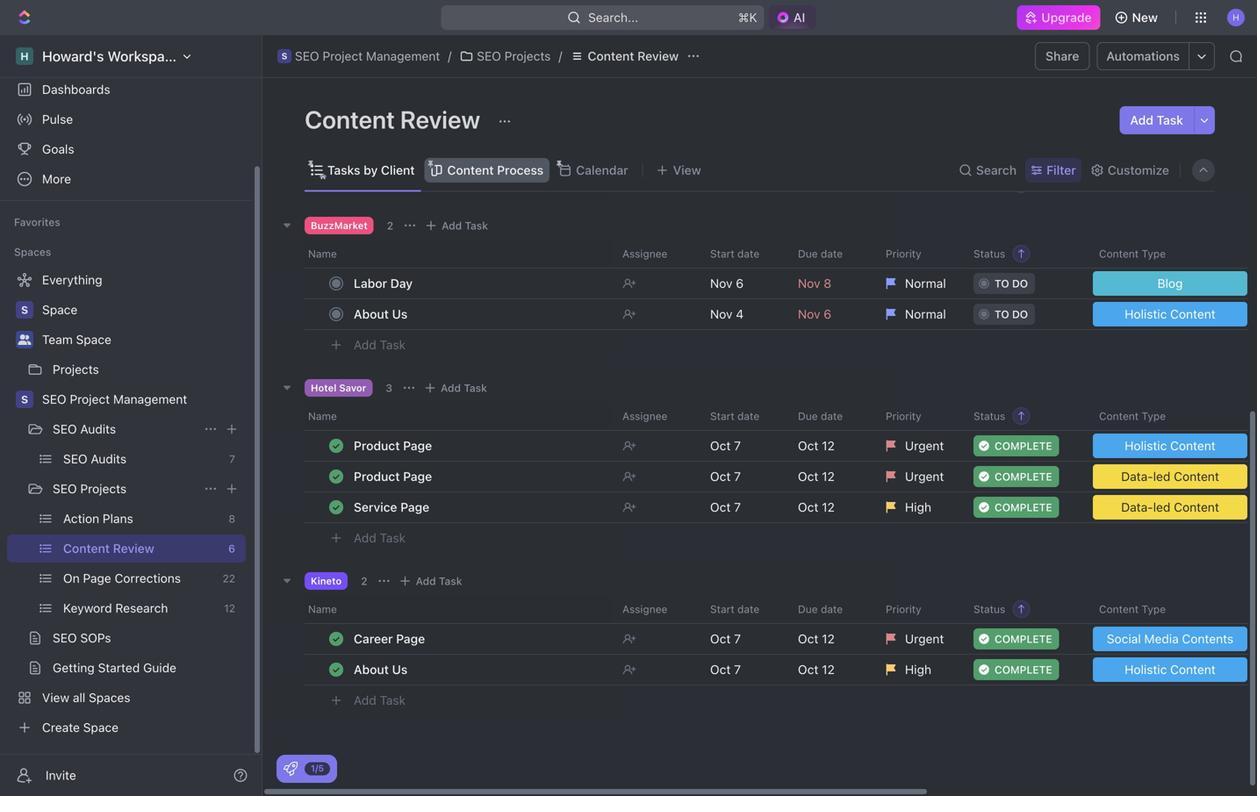 Task type: vqa. For each thing, say whether or not it's contained in the screenshot.
About related to Career
yes



Task type: locate. For each thing, give the bounding box(es) containing it.
0 horizontal spatial review
[[113, 542, 154, 556]]

2 vertical spatial start date
[[711, 603, 760, 616]]

1 vertical spatial about us link
[[350, 657, 609, 683]]

2 vertical spatial content review
[[63, 542, 154, 556]]

0 vertical spatial normal
[[906, 276, 947, 291]]

holistic content for social media contents
[[1125, 663, 1216, 677]]

1 vertical spatial status button
[[964, 402, 1089, 430]]

0 vertical spatial seo projects
[[477, 49, 551, 63]]

workspace
[[108, 48, 180, 65]]

1 vertical spatial assignee button
[[612, 402, 700, 430]]

us
[[392, 307, 408, 321], [392, 663, 408, 677]]

1 to do button from the top
[[964, 268, 1089, 300]]

urgent
[[906, 439, 945, 453], [906, 469, 945, 484], [906, 632, 945, 646]]

0 vertical spatial 2
[[387, 220, 394, 232]]

to do button
[[964, 268, 1089, 300], [964, 299, 1089, 330]]

3 priority button from the top
[[876, 596, 964, 624]]

0 vertical spatial seo projects link
[[455, 46, 556, 67]]

space right team
[[76, 332, 111, 347]]

1 data-led content from the top
[[1122, 469, 1220, 484]]

1 due from the top
[[798, 248, 818, 260]]

1 about us link from the top
[[350, 302, 609, 327]]

0 vertical spatial product page
[[354, 439, 432, 453]]

review up client
[[400, 105, 481, 134]]

content review down plans
[[63, 542, 154, 556]]

1 to do from the top
[[995, 278, 1029, 290]]

1 vertical spatial product page
[[354, 469, 432, 484]]

2 us from the top
[[392, 663, 408, 677]]

calendar link
[[573, 158, 629, 183]]

service page
[[354, 500, 430, 515]]

2 to do button from the top
[[964, 299, 1089, 330]]

3 assignee from the top
[[623, 603, 668, 616]]

due for urgent
[[798, 410, 818, 422]]

5 complete button from the top
[[964, 654, 1089, 686]]

1 horizontal spatial /
[[559, 49, 563, 63]]

priority button for urgent
[[876, 402, 964, 430]]

2 vertical spatial name
[[308, 603, 337, 616]]

2 vertical spatial start
[[711, 603, 735, 616]]

1 us from the top
[[392, 307, 408, 321]]

0 vertical spatial to do
[[995, 278, 1029, 290]]

1 holistic from the top
[[1125, 307, 1168, 321]]

0 vertical spatial led
[[1154, 469, 1171, 484]]

content review down search...
[[588, 49, 679, 63]]

view left all
[[42, 691, 70, 705]]

about us down labor day
[[354, 307, 408, 321]]

2 holistic content from the top
[[1125, 439, 1216, 453]]

s inside s seo project management /
[[282, 51, 288, 61]]

action
[[63, 512, 99, 526]]

0 horizontal spatial content review link
[[63, 535, 221, 563]]

add task
[[1131, 113, 1184, 127], [442, 220, 488, 232], [354, 338, 406, 352], [441, 382, 487, 394], [354, 531, 406, 546], [416, 575, 462, 588], [354, 694, 406, 708]]

content review up client
[[305, 105, 486, 134]]

1 type from the top
[[1142, 248, 1167, 260]]

date
[[738, 248, 760, 260], [821, 248, 843, 260], [738, 410, 760, 422], [821, 410, 843, 422], [738, 603, 760, 616], [821, 603, 843, 616]]

1 vertical spatial content review
[[305, 105, 486, 134]]

2 about us from the top
[[354, 663, 408, 677]]

h
[[1233, 12, 1240, 22], [20, 50, 29, 62]]

0 horizontal spatial /
[[448, 49, 452, 63]]

2 start date from the top
[[711, 410, 760, 422]]

name down kineto
[[308, 603, 337, 616]]

5 complete from the top
[[995, 664, 1053, 676]]

complete for 1st complete "dropdown button" from the bottom
[[995, 664, 1053, 676]]

1 vertical spatial seo audits
[[63, 452, 127, 466]]

hotel
[[311, 382, 337, 394]]

1 content type from the top
[[1100, 248, 1167, 260]]

0 horizontal spatial spaces
[[14, 246, 51, 258]]

us down day
[[392, 307, 408, 321]]

start
[[711, 248, 735, 260], [711, 410, 735, 422], [711, 603, 735, 616]]

guide
[[143, 661, 177, 675]]

1 vertical spatial high button
[[876, 654, 964, 686]]

start date
[[711, 248, 760, 260], [711, 410, 760, 422], [711, 603, 760, 616]]

2 priority from the top
[[886, 410, 922, 422]]

complete for 1st complete "dropdown button"
[[995, 440, 1053, 452]]

product page
[[354, 439, 432, 453], [354, 469, 432, 484]]

favorites button
[[7, 212, 67, 233]]

1 start date button from the top
[[700, 240, 788, 268]]

started
[[98, 661, 140, 675]]

due date for normal
[[798, 248, 843, 260]]

2 type from the top
[[1142, 410, 1167, 422]]

1 priority from the top
[[886, 248, 922, 260]]

2 due from the top
[[798, 410, 818, 422]]

2 to from the top
[[995, 308, 1010, 321]]

pulse
[[42, 112, 73, 126]]

2 content type button from the top
[[1089, 402, 1252, 430]]

h inside sidebar navigation
[[20, 50, 29, 62]]

normal button for holistic content
[[876, 299, 964, 330]]

2 vertical spatial assignee
[[623, 603, 668, 616]]

s
[[282, 51, 288, 61], [21, 304, 28, 316], [21, 394, 28, 406]]

1 vertical spatial due
[[798, 410, 818, 422]]

urgent button for high
[[876, 624, 964, 655]]

name for career
[[308, 603, 337, 616]]

content type
[[1100, 248, 1167, 260], [1100, 410, 1167, 422], [1100, 603, 1167, 616]]

about down labor
[[354, 307, 389, 321]]

do
[[1013, 278, 1029, 290], [1013, 308, 1029, 321]]

team space link
[[42, 326, 242, 354]]

add task button up 'labor day' link
[[421, 215, 495, 236]]

2 data-led content button from the top
[[1090, 492, 1252, 523]]

about us for career
[[354, 663, 408, 677]]

1 vertical spatial led
[[1154, 500, 1171, 515]]

1 content type button from the top
[[1089, 240, 1252, 268]]

1 vertical spatial us
[[392, 663, 408, 677]]

view for view all spaces
[[42, 691, 70, 705]]

2 vertical spatial content type button
[[1089, 596, 1252, 624]]

3 status from the top
[[974, 603, 1006, 616]]

1 name button from the top
[[305, 240, 612, 268]]

1 vertical spatial seo projects
[[53, 482, 127, 496]]

2 right buzzmarket
[[387, 220, 394, 232]]

name button up 'career page' link
[[305, 596, 612, 624]]

0 vertical spatial high button
[[876, 492, 964, 523]]

share button
[[1036, 42, 1090, 70]]

2 data- from the top
[[1122, 500, 1154, 515]]

3
[[386, 382, 393, 394]]

view right calendar at the top left of the page
[[673, 163, 702, 177]]

3 due date button from the top
[[788, 596, 876, 624]]

0 vertical spatial high
[[906, 500, 932, 515]]

getting started guide link
[[53, 654, 242, 682]]

process
[[497, 163, 544, 177]]

2 to do from the top
[[995, 308, 1029, 321]]

content review
[[588, 49, 679, 63], [305, 105, 486, 134], [63, 542, 154, 556]]

name button up 'labor day' link
[[305, 240, 612, 268]]

all
[[73, 691, 85, 705]]

1 start from the top
[[711, 248, 735, 260]]

2 high button from the top
[[876, 654, 964, 686]]

name button
[[305, 240, 612, 268], [305, 402, 612, 430], [305, 596, 612, 624]]

1 data-led content button from the top
[[1090, 461, 1252, 493]]

complete for 3rd complete "dropdown button"
[[995, 502, 1053, 514]]

0 vertical spatial content review
[[588, 49, 679, 63]]

2 product page from the top
[[354, 469, 432, 484]]

add task up customize
[[1131, 113, 1184, 127]]

complete
[[995, 440, 1053, 452], [995, 471, 1053, 483], [995, 502, 1053, 514], [995, 633, 1053, 646], [995, 664, 1053, 676]]

content type button for holistic content
[[1089, 402, 1252, 430]]

0 vertical spatial assignee button
[[612, 240, 700, 268]]

s for seo project management
[[21, 394, 28, 406]]

to do button for holistic content
[[964, 299, 1089, 330]]

page inside service page link
[[401, 500, 430, 515]]

normal for holistic content
[[906, 307, 947, 321]]

tree inside sidebar navigation
[[7, 266, 246, 742]]

seo
[[295, 49, 319, 63], [477, 49, 501, 63], [42, 392, 66, 407], [53, 422, 77, 437], [63, 452, 87, 466], [53, 482, 77, 496], [53, 631, 77, 646]]

0 horizontal spatial content review
[[63, 542, 154, 556]]

about us link
[[350, 302, 609, 327], [350, 657, 609, 683]]

0 vertical spatial priority button
[[876, 240, 964, 268]]

seo for the left seo projects link
[[53, 482, 77, 496]]

2 vertical spatial content type
[[1100, 603, 1167, 616]]

add task right 3
[[441, 382, 487, 394]]

1 vertical spatial project
[[70, 392, 110, 407]]

1 to from the top
[[995, 278, 1010, 290]]

task
[[1157, 113, 1184, 127], [465, 220, 488, 232], [380, 338, 406, 352], [464, 382, 487, 394], [380, 531, 406, 546], [439, 575, 462, 588], [380, 694, 406, 708]]

high for holistic content
[[906, 663, 932, 677]]

add task down service
[[354, 531, 406, 546]]

normal button
[[876, 268, 964, 300], [876, 299, 964, 330]]

3 urgent from the top
[[906, 632, 945, 646]]

due for high
[[798, 603, 818, 616]]

0 vertical spatial urgent
[[906, 439, 945, 453]]

view inside tree
[[42, 691, 70, 705]]

career
[[354, 632, 393, 646]]

spaces down "favorites"
[[14, 246, 51, 258]]

due date button for urgent
[[788, 402, 876, 430]]

add task button down career
[[346, 690, 413, 711]]

complete for 4th complete "dropdown button" from the bottom
[[995, 471, 1053, 483]]

1 data- from the top
[[1122, 469, 1154, 484]]

date for high's start date 'dropdown button'
[[738, 603, 760, 616]]

2 vertical spatial name button
[[305, 596, 612, 624]]

content review link down action plans link
[[63, 535, 221, 563]]

2 assignee button from the top
[[612, 402, 700, 430]]

h inside dropdown button
[[1233, 12, 1240, 22]]

about for labor
[[354, 307, 389, 321]]

high for data-led content
[[906, 500, 932, 515]]

1 vertical spatial to do
[[995, 308, 1029, 321]]

howard's
[[42, 48, 104, 65]]

1 vertical spatial product
[[354, 469, 400, 484]]

product down 3
[[354, 439, 400, 453]]

create space
[[42, 721, 119, 735]]

name down hotel
[[308, 410, 337, 422]]

0 horizontal spatial management
[[113, 392, 187, 407]]

product page up service page
[[354, 469, 432, 484]]

team
[[42, 332, 73, 347]]

page inside on page corrections link
[[83, 571, 111, 586]]

view for view
[[673, 163, 702, 177]]

0 vertical spatial holistic content
[[1125, 307, 1216, 321]]

dashboards link
[[7, 76, 246, 104]]

2 about from the top
[[354, 663, 389, 677]]

priority for high
[[886, 603, 922, 616]]

1 complete from the top
[[995, 440, 1053, 452]]

review down search...
[[638, 49, 679, 63]]

product page link for data-
[[350, 464, 609, 490]]

0 vertical spatial management
[[366, 49, 440, 63]]

1 about us from the top
[[354, 307, 408, 321]]

3 content type from the top
[[1100, 603, 1167, 616]]

start for urgent
[[711, 410, 735, 422]]

project
[[323, 49, 363, 63], [70, 392, 110, 407]]

1 vertical spatial start date button
[[700, 402, 788, 430]]

1 vertical spatial content type
[[1100, 410, 1167, 422]]

seo projects link
[[455, 46, 556, 67], [53, 475, 197, 503]]

add task up 3
[[354, 338, 406, 352]]

1 normal from the top
[[906, 276, 947, 291]]

1 horizontal spatial 2
[[387, 220, 394, 232]]

start date button for high
[[700, 596, 788, 624]]

2 status from the top
[[974, 410, 1006, 422]]

product page for holistic content
[[354, 439, 432, 453]]

space
[[42, 303, 78, 317], [76, 332, 111, 347], [83, 721, 119, 735]]

customize button
[[1085, 158, 1175, 183]]

1 vertical spatial priority button
[[876, 402, 964, 430]]

0 vertical spatial review
[[638, 49, 679, 63]]

2 content type from the top
[[1100, 410, 1167, 422]]

start date button for normal
[[700, 240, 788, 268]]

2 normal button from the top
[[876, 299, 964, 330]]

0 horizontal spatial h
[[20, 50, 29, 62]]

about down career
[[354, 663, 389, 677]]

1 vertical spatial data-
[[1122, 500, 1154, 515]]

2 assignee from the top
[[623, 410, 668, 422]]

2 vertical spatial due date button
[[788, 596, 876, 624]]

seo audits link
[[53, 415, 197, 444], [63, 445, 222, 473]]

1 vertical spatial holistic
[[1125, 439, 1168, 453]]

create
[[42, 721, 80, 735]]

name for labor
[[308, 248, 337, 260]]

1 status button from the top
[[964, 240, 1089, 268]]

more button
[[7, 165, 246, 193]]

1 vertical spatial due date button
[[788, 402, 876, 430]]

management inside tree
[[113, 392, 187, 407]]

view inside button
[[673, 163, 702, 177]]

2 start date button from the top
[[700, 402, 788, 430]]

3 name from the top
[[308, 603, 337, 616]]

2 for labor
[[387, 220, 394, 232]]

add
[[1131, 113, 1154, 127], [442, 220, 462, 232], [354, 338, 377, 352], [441, 382, 461, 394], [354, 531, 377, 546], [416, 575, 436, 588], [354, 694, 377, 708]]

add right 3
[[441, 382, 461, 394]]

content review link down search...
[[566, 46, 683, 67]]

product up service
[[354, 469, 400, 484]]

1 vertical spatial assignee
[[623, 410, 668, 422]]

0 vertical spatial type
[[1142, 248, 1167, 260]]

content review link
[[566, 46, 683, 67], [63, 535, 221, 563]]

page for service page link
[[401, 500, 430, 515]]

0 vertical spatial about us
[[354, 307, 408, 321]]

1 holistic content from the top
[[1125, 307, 1216, 321]]

2 vertical spatial status button
[[964, 596, 1089, 624]]

1 horizontal spatial h
[[1233, 12, 1240, 22]]

product page for data-led content
[[354, 469, 432, 484]]

about us link down 'career page' link
[[350, 657, 609, 683]]

high button for holistic content
[[876, 654, 964, 686]]

seo audits link down seo project management
[[53, 415, 197, 444]]

2 complete from the top
[[995, 471, 1053, 483]]

automations
[[1107, 49, 1181, 63]]

name button for product page
[[305, 402, 612, 430]]

2 vertical spatial holistic content
[[1125, 663, 1216, 677]]

0 vertical spatial seo project management, , element
[[278, 49, 292, 63]]

audits for the top seo audits link
[[80, 422, 116, 437]]

3 assignee button from the top
[[612, 596, 700, 624]]

assignee for labor day
[[623, 248, 668, 260]]

1 high from the top
[[906, 500, 932, 515]]

2 vertical spatial projects
[[80, 482, 127, 496]]

0 vertical spatial do
[[1013, 278, 1029, 290]]

2 start from the top
[[711, 410, 735, 422]]

review up on page corrections link
[[113, 542, 154, 556]]

1 assignee from the top
[[623, 248, 668, 260]]

task up 'career page' link
[[439, 575, 462, 588]]

2 vertical spatial review
[[113, 542, 154, 556]]

name
[[308, 248, 337, 260], [308, 410, 337, 422], [308, 603, 337, 616]]

product page link
[[350, 433, 609, 459], [350, 464, 609, 490]]

3 status button from the top
[[964, 596, 1089, 624]]

1 due date from the top
[[798, 248, 843, 260]]

3 type from the top
[[1142, 603, 1167, 616]]

2 priority button from the top
[[876, 402, 964, 430]]

content type button
[[1089, 240, 1252, 268], [1089, 402, 1252, 430], [1089, 596, 1252, 624]]

1 about from the top
[[354, 307, 389, 321]]

sidebar navigation
[[0, 35, 266, 797]]

3 content type button from the top
[[1089, 596, 1252, 624]]

seo audits up action plans in the left of the page
[[63, 452, 127, 466]]

2 data-led content from the top
[[1122, 500, 1220, 515]]

2 about us link from the top
[[350, 657, 609, 683]]

goals link
[[7, 135, 246, 163]]

keyword
[[63, 601, 112, 616]]

3 name button from the top
[[305, 596, 612, 624]]

1 urgent from the top
[[906, 439, 945, 453]]

0 vertical spatial due date button
[[788, 240, 876, 268]]

0 horizontal spatial 2
[[361, 575, 368, 588]]

add up 'labor day' link
[[442, 220, 462, 232]]

0 vertical spatial seo audits link
[[53, 415, 197, 444]]

2 urgent button from the top
[[876, 461, 964, 493]]

2 name from the top
[[308, 410, 337, 422]]

content type for social media contents
[[1100, 603, 1167, 616]]

1 vertical spatial urgent
[[906, 469, 945, 484]]

2 product from the top
[[354, 469, 400, 484]]

tasks by client link
[[324, 158, 415, 183]]

name button for career page
[[305, 596, 612, 624]]

add up savor
[[354, 338, 377, 352]]

name button down 3
[[305, 402, 612, 430]]

add task button up customize
[[1120, 106, 1195, 134]]

complete button
[[964, 430, 1089, 462], [964, 461, 1089, 493], [964, 492, 1089, 523], [964, 624, 1089, 655], [964, 654, 1089, 686]]

1 vertical spatial management
[[113, 392, 187, 407]]

spaces down getting started guide
[[89, 691, 130, 705]]

0 vertical spatial start
[[711, 248, 735, 260]]

kineto
[[311, 576, 342, 587]]

2 do from the top
[[1013, 308, 1029, 321]]

2 normal from the top
[[906, 307, 947, 321]]

2 right kineto
[[361, 575, 368, 588]]

2 holistic content button from the top
[[1090, 430, 1252, 462]]

1 horizontal spatial content review
[[305, 105, 486, 134]]

to do for holistic content
[[995, 308, 1029, 321]]

1 vertical spatial holistic content button
[[1090, 430, 1252, 462]]

3 priority from the top
[[886, 603, 922, 616]]

normal button for blog
[[876, 268, 964, 300]]

about us link down 'labor day' link
[[350, 302, 609, 327]]

space down "view all spaces"
[[83, 721, 119, 735]]

holistic content button for blog
[[1090, 299, 1252, 330]]

0 vertical spatial to
[[995, 278, 1010, 290]]

status
[[974, 248, 1006, 260], [974, 410, 1006, 422], [974, 603, 1006, 616]]

1 product page from the top
[[354, 439, 432, 453]]

0 vertical spatial about us link
[[350, 302, 609, 327]]

1 urgent button from the top
[[876, 430, 964, 462]]

seo audits down seo project management
[[53, 422, 116, 437]]

2 due date button from the top
[[788, 402, 876, 430]]

1 vertical spatial name button
[[305, 402, 612, 430]]

priority
[[886, 248, 922, 260], [886, 410, 922, 422], [886, 603, 922, 616]]

calendar
[[576, 163, 629, 177]]

2 name button from the top
[[305, 402, 612, 430]]

about for career
[[354, 663, 389, 677]]

assignee button
[[612, 240, 700, 268], [612, 402, 700, 430], [612, 596, 700, 624]]

due date
[[798, 248, 843, 260], [798, 410, 843, 422], [798, 603, 843, 616]]

1 vertical spatial to
[[995, 308, 1010, 321]]

1 normal button from the top
[[876, 268, 964, 300]]

holistic for blog
[[1125, 307, 1168, 321]]

status button for high
[[964, 596, 1089, 624]]

normal for blog
[[906, 276, 947, 291]]

assignee for career page
[[623, 603, 668, 616]]

type for social media contents
[[1142, 603, 1167, 616]]

1 vertical spatial normal
[[906, 307, 947, 321]]

1 vertical spatial space
[[76, 332, 111, 347]]

due date button
[[788, 240, 876, 268], [788, 402, 876, 430], [788, 596, 876, 624]]

blog button
[[1090, 268, 1252, 300]]

0 vertical spatial product page link
[[350, 433, 609, 459]]

1 product from the top
[[354, 439, 400, 453]]

product page down 3
[[354, 439, 432, 453]]

seo projects
[[477, 49, 551, 63], [53, 482, 127, 496]]

led
[[1154, 469, 1171, 484], [1154, 500, 1171, 515]]

space up team
[[42, 303, 78, 317]]

name down buzzmarket
[[308, 248, 337, 260]]

view
[[673, 163, 702, 177], [42, 691, 70, 705]]

content type button for social media contents
[[1089, 596, 1252, 624]]

seo inside "link"
[[53, 631, 77, 646]]

1 priority button from the top
[[876, 240, 964, 268]]

1 holistic content button from the top
[[1090, 299, 1252, 330]]

task down the "content process" "link"
[[465, 220, 488, 232]]

keyword research link
[[63, 595, 217, 623]]

task right 3
[[464, 382, 487, 394]]

date for high due date dropdown button
[[821, 603, 843, 616]]

seo audits
[[53, 422, 116, 437], [63, 452, 127, 466]]

3 due date from the top
[[798, 603, 843, 616]]

2 horizontal spatial content review
[[588, 49, 679, 63]]

3 start date from the top
[[711, 603, 760, 616]]

about us link for labor day
[[350, 302, 609, 327]]

0 vertical spatial content review link
[[566, 46, 683, 67]]

due date for high
[[798, 603, 843, 616]]

more
[[42, 172, 71, 186]]

led for high
[[1154, 500, 1171, 515]]

1 horizontal spatial seo project management, , element
[[278, 49, 292, 63]]

status for high
[[974, 603, 1006, 616]]

add task up 'labor day' link
[[442, 220, 488, 232]]

2 vertical spatial priority button
[[876, 596, 964, 624]]

3 urgent button from the top
[[876, 624, 964, 655]]

tree containing everything
[[7, 266, 246, 742]]

3 holistic content button from the top
[[1090, 654, 1252, 686]]

0 vertical spatial data-
[[1122, 469, 1154, 484]]

about us down career
[[354, 663, 408, 677]]

0 vertical spatial about
[[354, 307, 389, 321]]

us for page
[[392, 663, 408, 677]]

0 horizontal spatial seo projects
[[53, 482, 127, 496]]

do for blog
[[1013, 278, 1029, 290]]

2 vertical spatial s
[[21, 394, 28, 406]]

add up customize
[[1131, 113, 1154, 127]]

1 / from the left
[[448, 49, 452, 63]]

priority button for normal
[[876, 240, 964, 268]]

1 vertical spatial priority
[[886, 410, 922, 422]]

add down career
[[354, 694, 377, 708]]

2 due date from the top
[[798, 410, 843, 422]]

1 vertical spatial data-led content
[[1122, 500, 1220, 515]]

1 vertical spatial high
[[906, 663, 932, 677]]

audits for bottommost seo audits link
[[91, 452, 127, 466]]

type for holistic content
[[1142, 410, 1167, 422]]

2 vertical spatial type
[[1142, 603, 1167, 616]]

do for holistic content
[[1013, 308, 1029, 321]]

data-
[[1122, 469, 1154, 484], [1122, 500, 1154, 515]]

2 status button from the top
[[964, 402, 1089, 430]]

day
[[391, 276, 413, 291]]

product
[[354, 439, 400, 453], [354, 469, 400, 484]]

1 vertical spatial do
[[1013, 308, 1029, 321]]

2 led from the top
[[1154, 500, 1171, 515]]

3 complete from the top
[[995, 502, 1053, 514]]

about us
[[354, 307, 408, 321], [354, 663, 408, 677]]

everything link
[[7, 266, 242, 294]]

tree
[[7, 266, 246, 742]]

2 high from the top
[[906, 663, 932, 677]]

3 due from the top
[[798, 603, 818, 616]]

seo project management, , element
[[278, 49, 292, 63], [16, 391, 33, 408]]

task down service page
[[380, 531, 406, 546]]

to do button for blog
[[964, 268, 1089, 300]]

2 product page link from the top
[[350, 464, 609, 490]]

review inside sidebar navigation
[[113, 542, 154, 556]]

us down career page
[[392, 663, 408, 677]]

page inside 'career page' link
[[396, 632, 425, 646]]

projects
[[505, 49, 551, 63], [53, 362, 99, 377], [80, 482, 127, 496]]

2 complete button from the top
[[964, 461, 1089, 493]]

1 name from the top
[[308, 248, 337, 260]]

high button
[[876, 492, 964, 523], [876, 654, 964, 686]]

seo audits link up action plans link
[[63, 445, 222, 473]]

career page link
[[350, 627, 609, 652]]



Task type: describe. For each thing, give the bounding box(es) containing it.
name for product
[[308, 410, 337, 422]]

on
[[63, 571, 80, 586]]

space for team
[[76, 332, 111, 347]]

date for start date 'dropdown button' for normal
[[738, 248, 760, 260]]

start date button for urgent
[[700, 402, 788, 430]]

s for space
[[21, 304, 28, 316]]

ai
[[794, 10, 806, 25]]

content type button for blog
[[1089, 240, 1252, 268]]

onboarding checklist button element
[[284, 762, 298, 776]]

hotel savor
[[311, 382, 367, 394]]

start for normal
[[711, 248, 735, 260]]

everything
[[42, 273, 102, 287]]

product page link for holistic
[[350, 433, 609, 459]]

corrections
[[115, 571, 181, 586]]

customize
[[1108, 163, 1170, 177]]

search button
[[954, 158, 1023, 183]]

task up 3
[[380, 338, 406, 352]]

urgent for urgent
[[906, 439, 945, 453]]

create space link
[[7, 714, 242, 742]]

getting started guide
[[53, 661, 177, 675]]

sops
[[80, 631, 111, 646]]

seo sops link
[[53, 625, 242, 653]]

seo project management
[[42, 392, 187, 407]]

content inside sidebar navigation
[[63, 542, 110, 556]]

client
[[381, 163, 415, 177]]

1 complete button from the top
[[964, 430, 1089, 462]]

about us for labor
[[354, 307, 408, 321]]

2 for career
[[361, 575, 368, 588]]

start date for high
[[711, 603, 760, 616]]

labor day
[[354, 276, 413, 291]]

1 vertical spatial seo audits link
[[63, 445, 222, 473]]

name button for labor day
[[305, 240, 612, 268]]

seo for bottommost seo audits link
[[63, 452, 87, 466]]

22
[[223, 573, 235, 585]]

1/5
[[311, 764, 324, 774]]

onboarding checklist button image
[[284, 762, 298, 776]]

automations button
[[1098, 43, 1189, 69]]

to do for blog
[[995, 278, 1029, 290]]

assignee button for labor day
[[612, 240, 700, 268]]

priority for normal
[[886, 248, 922, 260]]

add task button up career page
[[395, 571, 469, 592]]

upgrade link
[[1017, 5, 1101, 30]]

status button for normal
[[964, 240, 1089, 268]]

1 horizontal spatial seo projects link
[[455, 46, 556, 67]]

by
[[364, 163, 378, 177]]

8
[[229, 513, 235, 525]]

project inside sidebar navigation
[[70, 392, 110, 407]]

7
[[229, 453, 235, 466]]

favorites
[[14, 216, 60, 228]]

search...
[[589, 10, 639, 25]]

about us link for career page
[[350, 657, 609, 683]]

buzzmarket
[[311, 220, 368, 231]]

upgrade
[[1042, 10, 1092, 25]]

0 horizontal spatial seo projects link
[[53, 475, 197, 503]]

invite
[[46, 769, 76, 783]]

holistic content button for social media contents
[[1090, 654, 1252, 686]]

add down service
[[354, 531, 377, 546]]

plans
[[103, 512, 133, 526]]

0 horizontal spatial seo project management, , element
[[16, 391, 33, 408]]

career page
[[354, 632, 425, 646]]

space link
[[42, 296, 242, 324]]

1 vertical spatial content review link
[[63, 535, 221, 563]]

task down career page
[[380, 694, 406, 708]]

priority button for high
[[876, 596, 964, 624]]

research
[[115, 601, 168, 616]]

add task down career
[[354, 694, 406, 708]]

0 vertical spatial project
[[323, 49, 363, 63]]

media
[[1145, 632, 1179, 646]]

seo for the top seo audits link
[[53, 422, 77, 437]]

2 urgent from the top
[[906, 469, 945, 484]]

product for data-led content
[[354, 469, 400, 484]]

data- for urgent
[[1122, 469, 1154, 484]]

content inside "link"
[[447, 163, 494, 177]]

assignee for product page
[[623, 410, 668, 422]]

1 horizontal spatial seo projects
[[477, 49, 551, 63]]

new
[[1133, 10, 1159, 25]]

seo for seo sops "link"
[[53, 631, 77, 646]]

type for blog
[[1142, 248, 1167, 260]]

status for urgent
[[974, 410, 1006, 422]]

0 vertical spatial space
[[42, 303, 78, 317]]

status for normal
[[974, 248, 1006, 260]]

service page link
[[350, 495, 609, 520]]

1 horizontal spatial review
[[400, 105, 481, 134]]

seo projects inside tree
[[53, 482, 127, 496]]

us for day
[[392, 307, 408, 321]]

social media contents button
[[1090, 624, 1252, 655]]

1 horizontal spatial management
[[366, 49, 440, 63]]

1 horizontal spatial content review link
[[566, 46, 683, 67]]

content process link
[[444, 158, 544, 183]]

seo project management link
[[42, 386, 242, 414]]

view all spaces link
[[7, 684, 242, 712]]

to for blog
[[995, 278, 1010, 290]]

howard's workspace
[[42, 48, 180, 65]]

assignee button for product page
[[612, 402, 700, 430]]

urgent button for urgent
[[876, 430, 964, 462]]

to for holistic content
[[995, 308, 1010, 321]]

pulse link
[[7, 105, 246, 134]]

view button
[[651, 158, 708, 183]]

goals
[[42, 142, 74, 156]]

add task button up 3
[[346, 335, 413, 356]]

content process
[[447, 163, 544, 177]]

share
[[1046, 49, 1080, 63]]

0 vertical spatial projects
[[505, 49, 551, 63]]

contents
[[1183, 632, 1234, 646]]

led for urgent
[[1154, 469, 1171, 484]]

add task up 'career page' link
[[416, 575, 462, 588]]

due for normal
[[798, 248, 818, 260]]

action plans
[[63, 512, 133, 526]]

h button
[[1223, 4, 1251, 32]]

space for create
[[83, 721, 119, 735]]

2 horizontal spatial review
[[638, 49, 679, 63]]

space, , element
[[16, 301, 33, 319]]

social
[[1107, 632, 1142, 646]]

2 holistic from the top
[[1125, 439, 1168, 453]]

status button for urgent
[[964, 402, 1089, 430]]

content type for blog
[[1100, 248, 1167, 260]]

holistic for social media contents
[[1125, 663, 1168, 677]]

tasks by client
[[328, 163, 415, 177]]

data- for high
[[1122, 500, 1154, 515]]

projects link
[[53, 356, 242, 384]]

add up career page
[[416, 575, 436, 588]]

priority for urgent
[[886, 410, 922, 422]]

page for on page corrections link
[[83, 571, 111, 586]]

tasks
[[328, 163, 361, 177]]

product for holistic content
[[354, 439, 400, 453]]

page for 'career page' link
[[396, 632, 425, 646]]

content review inside tree
[[63, 542, 154, 556]]

due date for urgent
[[798, 410, 843, 422]]

howard's workspace, , element
[[16, 47, 33, 65]]

labor
[[354, 276, 387, 291]]

getting
[[53, 661, 95, 675]]

6
[[229, 543, 235, 555]]

dashboards
[[42, 82, 110, 97]]

4 complete button from the top
[[964, 624, 1089, 655]]

filter
[[1047, 163, 1077, 177]]

action plans link
[[63, 505, 222, 533]]

add task button down service
[[346, 528, 413, 549]]

0 vertical spatial spaces
[[14, 246, 51, 258]]

task up customize
[[1157, 113, 1184, 127]]

search
[[977, 163, 1017, 177]]

⌘k
[[739, 10, 758, 25]]

social media contents
[[1107, 632, 1234, 646]]

2 / from the left
[[559, 49, 563, 63]]

new button
[[1108, 4, 1169, 32]]

0 vertical spatial seo audits
[[53, 422, 116, 437]]

holistic content for blog
[[1125, 307, 1216, 321]]

1 vertical spatial projects
[[53, 362, 99, 377]]

view button
[[651, 150, 708, 191]]

1 horizontal spatial spaces
[[89, 691, 130, 705]]

seo for seo project management link at the left of the page
[[42, 392, 66, 407]]

seo sops
[[53, 631, 111, 646]]

on page corrections
[[63, 571, 181, 586]]

ai button
[[769, 5, 816, 30]]

on page corrections link
[[63, 565, 216, 593]]

start for high
[[711, 603, 735, 616]]

data-led content button for high
[[1090, 492, 1252, 523]]

complete for fourth complete "dropdown button" from the top of the page
[[995, 633, 1053, 646]]

start date for normal
[[711, 248, 760, 260]]

user group image
[[18, 335, 31, 345]]

due date button for normal
[[788, 240, 876, 268]]

due date button for high
[[788, 596, 876, 624]]

data-led content button for urgent
[[1090, 461, 1252, 493]]

keyword research
[[63, 601, 168, 616]]

team space
[[42, 332, 111, 347]]

view all spaces
[[42, 691, 130, 705]]

data-led content for high
[[1122, 500, 1220, 515]]

date for due date dropdown button related to urgent
[[821, 410, 843, 422]]

labor day link
[[350, 271, 609, 296]]

s seo project management /
[[282, 49, 452, 63]]

3 complete button from the top
[[964, 492, 1089, 523]]

date for due date dropdown button for normal
[[821, 248, 843, 260]]

date for start date 'dropdown button' related to urgent
[[738, 410, 760, 422]]

add task button right 3
[[420, 378, 494, 399]]

content type for holistic content
[[1100, 410, 1167, 422]]



